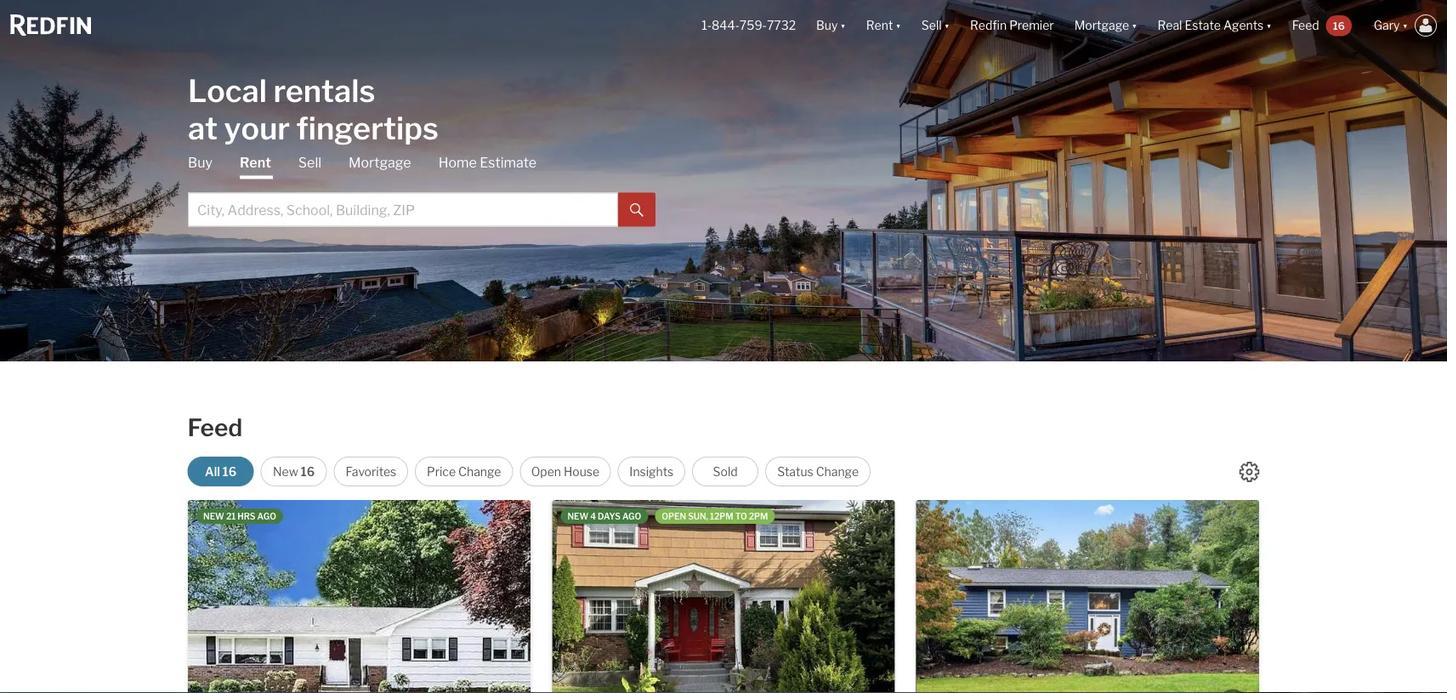 Task type: vqa. For each thing, say whether or not it's contained in the screenshot.
#
no



Task type: locate. For each thing, give the bounding box(es) containing it.
1 vertical spatial mortgage
[[349, 154, 411, 171]]

change right status
[[816, 464, 859, 479]]

option group
[[188, 457, 871, 486]]

▾ inside rent ▾ dropdown button
[[896, 18, 901, 33]]

sell
[[922, 18, 942, 33], [298, 154, 321, 171]]

▾ inside buy ▾ dropdown button
[[840, 18, 846, 33]]

1 photo of 2 van wyck st, montvale, nj 07645 image from the left
[[916, 500, 1259, 693]]

favorites
[[346, 464, 396, 479]]

buy
[[816, 18, 838, 33], [188, 154, 213, 171]]

mortgage down fingertips
[[349, 154, 411, 171]]

to
[[735, 511, 747, 521]]

1 vertical spatial feed
[[188, 413, 243, 442]]

rent inside dropdown button
[[866, 18, 893, 33]]

new left 4
[[568, 511, 589, 521]]

▾ for sell ▾
[[944, 18, 950, 33]]

0 horizontal spatial 16
[[223, 464, 237, 479]]

mortgage link
[[349, 153, 411, 172]]

redfin
[[970, 18, 1007, 33]]

change for price change
[[458, 464, 501, 479]]

ago for new 21 hrs ago
[[257, 511, 276, 521]]

16 inside new radio
[[301, 464, 315, 479]]

rent right buy ▾
[[866, 18, 893, 33]]

6 ▾ from the left
[[1403, 18, 1408, 33]]

New radio
[[261, 457, 327, 486]]

▾ left redfin
[[944, 18, 950, 33]]

4 ▾ from the left
[[1132, 18, 1137, 33]]

feed up all
[[188, 413, 243, 442]]

1 horizontal spatial mortgage
[[1075, 18, 1129, 33]]

photo of 2 van wyck st, montvale, nj 07645 image
[[916, 500, 1259, 693], [1259, 500, 1447, 693]]

3 ▾ from the left
[[944, 18, 950, 33]]

buy for buy ▾
[[816, 18, 838, 33]]

mortgage ▾
[[1075, 18, 1137, 33]]

change
[[458, 464, 501, 479], [816, 464, 859, 479]]

new
[[273, 464, 298, 479]]

ago right days
[[622, 511, 641, 521]]

1 vertical spatial buy
[[188, 154, 213, 171]]

▾ right agents
[[1266, 18, 1272, 33]]

0 horizontal spatial mortgage
[[349, 154, 411, 171]]

premier
[[1009, 18, 1054, 33]]

1 photo of 4 robert ct, nanuet, ny 10954 image from the left
[[552, 500, 895, 693]]

photo of 40 fox hill rd, upper saddle river, nj 07458 image
[[188, 500, 531, 693]]

new left 21
[[203, 511, 224, 521]]

sell inside dropdown button
[[922, 18, 942, 33]]

rent ▾
[[866, 18, 901, 33]]

change inside "radio"
[[458, 464, 501, 479]]

0 vertical spatial buy
[[816, 18, 838, 33]]

rent ▾ button
[[866, 0, 901, 51]]

1 horizontal spatial buy
[[816, 18, 838, 33]]

1 horizontal spatial 16
[[301, 464, 315, 479]]

844-
[[712, 18, 740, 33]]

option group containing all
[[188, 457, 871, 486]]

7732
[[767, 18, 796, 33]]

mortgage for mortgage ▾
[[1075, 18, 1129, 33]]

0 vertical spatial sell
[[922, 18, 942, 33]]

City, Address, School, Building, ZIP search field
[[188, 193, 618, 227]]

1 new from the left
[[203, 511, 224, 521]]

0 horizontal spatial ago
[[257, 511, 276, 521]]

ago
[[257, 511, 276, 521], [622, 511, 641, 521]]

gary
[[1374, 18, 1400, 33]]

rent down your
[[240, 154, 271, 171]]

Price Change radio
[[415, 457, 513, 486]]

0 horizontal spatial new
[[203, 511, 224, 521]]

change inside radio
[[816, 464, 859, 479]]

new
[[203, 511, 224, 521], [568, 511, 589, 521]]

open house
[[531, 464, 600, 479]]

feed right agents
[[1292, 18, 1319, 33]]

mortgage
[[1075, 18, 1129, 33], [349, 154, 411, 171]]

1 ▾ from the left
[[840, 18, 846, 33]]

2pm
[[749, 511, 768, 521]]

Favorites radio
[[334, 457, 408, 486]]

rent
[[866, 18, 893, 33], [240, 154, 271, 171]]

days
[[598, 511, 621, 521]]

1 horizontal spatial ago
[[622, 511, 641, 521]]

Open House radio
[[520, 457, 611, 486]]

▾ left rent ▾
[[840, 18, 846, 33]]

16 right new
[[301, 464, 315, 479]]

▾ left real on the top right of the page
[[1132, 18, 1137, 33]]

your
[[224, 109, 290, 147]]

All radio
[[188, 457, 254, 486]]

▾
[[840, 18, 846, 33], [896, 18, 901, 33], [944, 18, 950, 33], [1132, 18, 1137, 33], [1266, 18, 1272, 33], [1403, 18, 1408, 33]]

▾ for mortgage ▾
[[1132, 18, 1137, 33]]

16
[[1333, 19, 1345, 32], [223, 464, 237, 479], [301, 464, 315, 479]]

tab list
[[188, 153, 656, 227]]

submit search image
[[630, 203, 644, 217]]

16 right all
[[223, 464, 237, 479]]

2 new from the left
[[568, 511, 589, 521]]

sell for sell
[[298, 154, 321, 171]]

price
[[427, 464, 456, 479]]

buy right 7732
[[816, 18, 838, 33]]

mortgage inside dropdown button
[[1075, 18, 1129, 33]]

1 vertical spatial sell
[[298, 154, 321, 171]]

1 change from the left
[[458, 464, 501, 479]]

▾ inside mortgage ▾ dropdown button
[[1132, 18, 1137, 33]]

home estimate
[[438, 154, 537, 171]]

2 ▾ from the left
[[896, 18, 901, 33]]

16 left gary
[[1333, 19, 1345, 32]]

buy inside buy ▾ dropdown button
[[816, 18, 838, 33]]

▾ inside sell ▾ dropdown button
[[944, 18, 950, 33]]

▾ left sell ▾
[[896, 18, 901, 33]]

2 ago from the left
[[622, 511, 641, 521]]

Sold radio
[[692, 457, 759, 486]]

5 ▾ from the left
[[1266, 18, 1272, 33]]

0 horizontal spatial change
[[458, 464, 501, 479]]

sell ▾
[[922, 18, 950, 33]]

feed
[[1292, 18, 1319, 33], [188, 413, 243, 442]]

2 change from the left
[[816, 464, 859, 479]]

0 vertical spatial feed
[[1292, 18, 1319, 33]]

new for new 4 days ago
[[568, 511, 589, 521]]

1 ago from the left
[[257, 511, 276, 521]]

mortgage left real on the top right of the page
[[1075, 18, 1129, 33]]

1 horizontal spatial rent
[[866, 18, 893, 33]]

estimate
[[480, 154, 537, 171]]

rentals
[[273, 72, 375, 109]]

ago right hrs
[[257, 511, 276, 521]]

1 horizontal spatial new
[[568, 511, 589, 521]]

16 inside all radio
[[223, 464, 237, 479]]

rent for rent
[[240, 154, 271, 171]]

price change
[[427, 464, 501, 479]]

1 vertical spatial rent
[[240, 154, 271, 171]]

buy link
[[188, 153, 213, 172]]

0 horizontal spatial buy
[[188, 154, 213, 171]]

home estimate link
[[438, 153, 537, 172]]

2 horizontal spatial 16
[[1333, 19, 1345, 32]]

sell ▾ button
[[911, 0, 960, 51]]

change right price
[[458, 464, 501, 479]]

▾ right gary
[[1403, 18, 1408, 33]]

buy down "at"
[[188, 154, 213, 171]]

real estate agents ▾
[[1158, 18, 1272, 33]]

1 horizontal spatial sell
[[922, 18, 942, 33]]

0 vertical spatial mortgage
[[1075, 18, 1129, 33]]

1 horizontal spatial feed
[[1292, 18, 1319, 33]]

photo of 4 robert ct, nanuet, ny 10954 image
[[552, 500, 895, 693], [895, 500, 1238, 693]]

sell down local rentals at your fingertips
[[298, 154, 321, 171]]

0 vertical spatial rent
[[866, 18, 893, 33]]

real estate agents ▾ button
[[1148, 0, 1282, 51]]

0 horizontal spatial rent
[[240, 154, 271, 171]]

sell right rent ▾
[[922, 18, 942, 33]]

0 horizontal spatial sell
[[298, 154, 321, 171]]

1 horizontal spatial change
[[816, 464, 859, 479]]



Task type: describe. For each thing, give the bounding box(es) containing it.
all
[[205, 464, 220, 479]]

new 21 hrs ago
[[203, 511, 276, 521]]

sold
[[713, 464, 738, 479]]

0 horizontal spatial feed
[[188, 413, 243, 442]]

Status Change radio
[[765, 457, 871, 486]]

sell link
[[298, 153, 321, 172]]

▾ inside real estate agents ▾ link
[[1266, 18, 1272, 33]]

4
[[590, 511, 596, 521]]

sell for sell ▾
[[922, 18, 942, 33]]

house
[[564, 464, 600, 479]]

open
[[531, 464, 561, 479]]

▾ for rent ▾
[[896, 18, 901, 33]]

buy for buy
[[188, 154, 213, 171]]

mortgage ▾ button
[[1075, 0, 1137, 51]]

open
[[662, 511, 686, 521]]

status
[[777, 464, 813, 479]]

rent ▾ button
[[856, 0, 911, 51]]

real
[[1158, 18, 1182, 33]]

21
[[226, 511, 236, 521]]

12pm
[[710, 511, 734, 521]]

home
[[438, 154, 477, 171]]

ago for new 4 days ago
[[622, 511, 641, 521]]

change for status change
[[816, 464, 859, 479]]

new 4 days ago
[[568, 511, 641, 521]]

1-844-759-7732
[[702, 18, 796, 33]]

1-844-759-7732 link
[[702, 18, 796, 33]]

all 16
[[205, 464, 237, 479]]

hrs
[[237, 511, 255, 521]]

buy ▾ button
[[806, 0, 856, 51]]

new 16
[[273, 464, 315, 479]]

mortgage for mortgage
[[349, 154, 411, 171]]

sell ▾ button
[[922, 0, 950, 51]]

buy ▾
[[816, 18, 846, 33]]

local
[[188, 72, 267, 109]]

agents
[[1223, 18, 1264, 33]]

local rentals at your fingertips
[[188, 72, 439, 147]]

▾ for gary ▾
[[1403, 18, 1408, 33]]

redfin premier button
[[960, 0, 1064, 51]]

▾ for buy ▾
[[840, 18, 846, 33]]

1-
[[702, 18, 712, 33]]

2 photo of 4 robert ct, nanuet, ny 10954 image from the left
[[895, 500, 1238, 693]]

mortgage ▾ button
[[1064, 0, 1148, 51]]

rent for rent ▾
[[866, 18, 893, 33]]

status change
[[777, 464, 859, 479]]

rent link
[[240, 153, 271, 179]]

buy ▾ button
[[816, 0, 846, 51]]

new for new 21 hrs ago
[[203, 511, 224, 521]]

759-
[[740, 18, 767, 33]]

redfin premier
[[970, 18, 1054, 33]]

tab list containing buy
[[188, 153, 656, 227]]

estate
[[1185, 18, 1221, 33]]

insights
[[630, 464, 674, 479]]

sun,
[[688, 511, 708, 521]]

open sun, 12pm to 2pm
[[662, 511, 768, 521]]

at
[[188, 109, 218, 147]]

real estate agents ▾ link
[[1158, 0, 1272, 51]]

Insights radio
[[618, 457, 685, 486]]

fingertips
[[296, 109, 439, 147]]

2 photo of 2 van wyck st, montvale, nj 07645 image from the left
[[1259, 500, 1447, 693]]

16 for all 16
[[223, 464, 237, 479]]

gary ▾
[[1374, 18, 1408, 33]]

16 for new 16
[[301, 464, 315, 479]]



